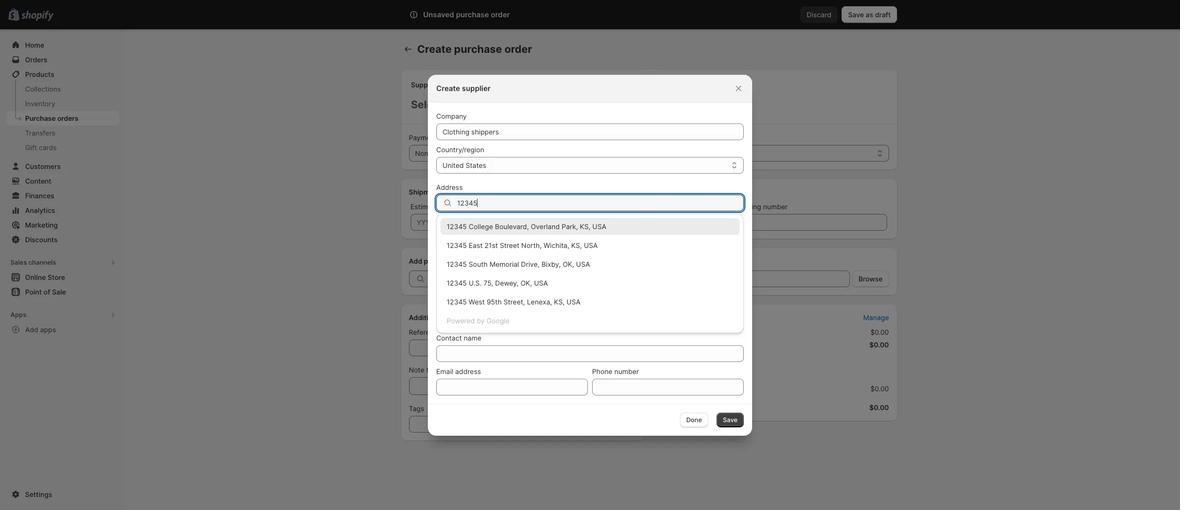 Task type: describe. For each thing, give the bounding box(es) containing it.
u.s.
[[469, 279, 482, 287]]

park,
[[562, 222, 578, 231]]

states
[[466, 161, 487, 169]]

country/region
[[437, 145, 485, 154]]

Company text field
[[437, 123, 744, 140]]

browse
[[859, 275, 883, 283]]

cards
[[39, 143, 57, 152]]

contact name
[[437, 334, 482, 342]]

details for additional details
[[444, 314, 466, 322]]

12345 east 21st street north, wichita, ks, usa
[[447, 241, 598, 249]]

1 vertical spatial supplier
[[435, 366, 461, 374]]

order for create purchase order
[[505, 43, 532, 55]]

save button
[[717, 413, 744, 427]]

$0.00 for total
[[870, 404, 890, 412]]

ks, for 12345 college boulevard, overland park, ks, usa
[[580, 222, 591, 231]]

tags
[[409, 405, 425, 413]]

taxes
[[662, 328, 681, 337]]

number for tracking number
[[764, 203, 788, 211]]

reference number
[[409, 328, 468, 337]]

usa down 12345 college boulevard, overland park, ks, usa option
[[584, 241, 598, 249]]

collections
[[25, 85, 61, 93]]

transfers
[[25, 129, 55, 137]]

supplier currency
[[651, 133, 708, 142]]

shipping for shipping carrier
[[572, 203, 601, 211]]

east
[[469, 241, 483, 249]]

add apps
[[25, 326, 56, 334]]

Address text field
[[458, 194, 744, 211]]

shipping carrier
[[572, 203, 623, 211]]

apartment, suite, etc.
[[437, 221, 506, 229]]

estimated arrival
[[411, 203, 464, 211]]

$0.00 for shipping
[[871, 385, 890, 393]]

draft
[[876, 10, 891, 19]]

apartment,
[[437, 221, 473, 229]]

usa up lenexa,
[[534, 279, 548, 287]]

additional details
[[409, 314, 466, 322]]

settings
[[25, 491, 52, 499]]

12345 for 12345 u.s. 75, dewey, ok, usa
[[447, 279, 467, 287]]

email address
[[437, 367, 481, 376]]

add for add products
[[409, 257, 422, 265]]

details for shipment details
[[442, 188, 464, 196]]

terms
[[439, 133, 458, 142]]

boulevard,
[[495, 222, 529, 231]]

address
[[456, 367, 481, 376]]

sales channels button
[[6, 255, 119, 270]]

12345 for 12345 college boulevard, overland park, ks, usa
[[447, 222, 467, 231]]

overland
[[531, 222, 560, 231]]

transfers link
[[6, 126, 119, 140]]

college
[[469, 222, 493, 231]]

tracking
[[734, 203, 762, 211]]

supplier for supplier
[[411, 81, 439, 89]]

dollars
[[669, 149, 690, 158]]

dewey,
[[495, 279, 519, 287]]

order for unsaved purchase order
[[491, 10, 510, 19]]

reference
[[409, 328, 442, 337]]

discard
[[807, 10, 832, 19]]

sales
[[10, 259, 27, 266]]

0 vertical spatial ok,
[[563, 260, 575, 268]]

12345 for 12345 east 21st street north, wichita, ks, usa
[[447, 241, 467, 249]]

suite,
[[475, 221, 492, 229]]

note
[[409, 366, 425, 374]]

create for create supplier
[[437, 83, 460, 92]]

cost adjustments
[[662, 372, 720, 381]]

powered by google option
[[437, 310, 744, 329]]

Email address text field
[[437, 379, 588, 395]]

us
[[658, 149, 667, 158]]

$0.00 for subtotal
[[870, 341, 890, 349]]

none
[[415, 149, 433, 158]]

75,
[[484, 279, 494, 287]]

united
[[443, 161, 464, 169]]

12345 college boulevard, overland park, ks, usa option
[[437, 218, 744, 235]]

address
[[437, 183, 463, 191]]

shopify image
[[21, 11, 54, 21]]

estimated
[[411, 203, 443, 211]]

payment
[[409, 133, 437, 142]]

(optional)
[[459, 133, 490, 142]]

code
[[449, 292, 465, 300]]

sales channels
[[10, 259, 56, 266]]

1 vertical spatial ok,
[[521, 279, 533, 287]]

south
[[469, 260, 488, 268]]

12345 u.s. 75, dewey, ok, usa
[[447, 279, 548, 287]]

create supplier
[[437, 83, 491, 92]]

12345 west 95th street, lenexa, ks, usa
[[447, 298, 581, 306]]

zip
[[437, 292, 447, 300]]

adjustments
[[679, 372, 720, 381]]

manage
[[864, 314, 890, 322]]

add apps button
[[6, 322, 119, 337]]

apps
[[10, 311, 26, 319]]

phone
[[593, 367, 613, 376]]

gift
[[25, 143, 37, 152]]

purchase orders
[[25, 114, 78, 122]]

0 items
[[662, 353, 686, 362]]

12345 south memorial drive, bixby, ok, usa
[[447, 260, 591, 268]]

12345 college boulevard, overland park, ks, usa
[[447, 222, 607, 231]]

payment terms (optional)
[[409, 133, 490, 142]]

supplier inside dialog
[[462, 83, 491, 92]]

search
[[452, 10, 474, 19]]



Task type: vqa. For each thing, say whether or not it's contained in the screenshot.
Search collections text field
no



Task type: locate. For each thing, give the bounding box(es) containing it.
create up company
[[437, 83, 460, 92]]

browse button
[[853, 271, 890, 287]]

0 vertical spatial create
[[417, 43, 452, 55]]

details
[[442, 188, 464, 196], [444, 314, 466, 322]]

zip code
[[437, 292, 465, 300]]

1 horizontal spatial supplier
[[651, 133, 678, 142]]

by
[[477, 316, 485, 325]]

number down powered
[[444, 328, 468, 337]]

cost
[[662, 372, 677, 381]]

(included)
[[683, 328, 715, 337]]

orders
[[57, 114, 78, 122]]

add products
[[409, 257, 454, 265]]

number inside create supplier dialog
[[615, 367, 639, 376]]

purchase for create
[[454, 43, 502, 55]]

save inside create supplier dialog
[[723, 416, 738, 424]]

0 vertical spatial supplier
[[462, 83, 491, 92]]

carrier
[[602, 203, 623, 211]]

number right tracking
[[764, 203, 788, 211]]

add left apps
[[25, 326, 38, 334]]

phone number
[[593, 367, 639, 376]]

usa up powered by google option
[[567, 298, 581, 306]]

wichita,
[[544, 241, 570, 249]]

supplier up company
[[462, 83, 491, 92]]

gift cards link
[[6, 140, 119, 155]]

ks, right park,
[[580, 222, 591, 231]]

ks, inside option
[[580, 222, 591, 231]]

ok,
[[563, 260, 575, 268], [521, 279, 533, 287]]

powered
[[447, 316, 475, 325]]

0 horizontal spatial supplier
[[411, 81, 439, 89]]

12345 inside option
[[447, 222, 467, 231]]

1 horizontal spatial supplier
[[462, 83, 491, 92]]

create purchase order
[[417, 43, 532, 55]]

save as draft button
[[842, 6, 898, 23]]

products link
[[6, 67, 119, 82]]

21st
[[485, 241, 498, 249]]

note to supplier
[[409, 366, 461, 374]]

usa for 12345 college boulevard, overland park, ks, usa
[[593, 222, 607, 231]]

purchase for unsaved
[[456, 10, 489, 19]]

add inside button
[[25, 326, 38, 334]]

done button
[[680, 413, 709, 427]]

1 horizontal spatial number
[[615, 367, 639, 376]]

manage button
[[858, 310, 896, 325]]

supplier up company
[[411, 81, 439, 89]]

12345 for 12345 west 95th street, lenexa, ks, usa
[[447, 298, 467, 306]]

1 horizontal spatial save
[[849, 10, 865, 19]]

inventory link
[[6, 96, 119, 111]]

lenexa,
[[527, 298, 552, 306]]

1 horizontal spatial shipping
[[662, 385, 690, 393]]

currency
[[680, 133, 708, 142]]

4 12345 from the top
[[447, 279, 467, 287]]

1 vertical spatial add
[[25, 326, 38, 334]]

0 horizontal spatial add
[[25, 326, 38, 334]]

12345 down the arrival
[[447, 222, 467, 231]]

1 vertical spatial supplier
[[651, 133, 678, 142]]

0 horizontal spatial ok,
[[521, 279, 533, 287]]

supplier
[[462, 83, 491, 92], [435, 366, 461, 374]]

1 horizontal spatial add
[[409, 257, 422, 265]]

save left as
[[849, 10, 865, 19]]

west
[[469, 298, 485, 306]]

north,
[[522, 241, 542, 249]]

save
[[849, 10, 865, 19], [723, 416, 738, 424]]

save as draft
[[849, 10, 891, 19]]

supplier up us
[[651, 133, 678, 142]]

0 vertical spatial details
[[442, 188, 464, 196]]

purchase right unsaved
[[456, 10, 489, 19]]

1 vertical spatial save
[[723, 416, 738, 424]]

memorial
[[490, 260, 520, 268]]

0 horizontal spatial supplier
[[435, 366, 461, 374]]

0 vertical spatial add
[[409, 257, 422, 265]]

google
[[487, 316, 510, 325]]

0 horizontal spatial number
[[444, 328, 468, 337]]

unsaved
[[423, 10, 454, 19]]

unsaved purchase order
[[423, 10, 510, 19]]

gift cards
[[25, 143, 57, 152]]

create inside dialog
[[437, 83, 460, 92]]

0 vertical spatial save
[[849, 10, 865, 19]]

channels
[[29, 259, 56, 266]]

usa right bixby,
[[577, 260, 591, 268]]

1 horizontal spatial ok,
[[563, 260, 575, 268]]

shipping down the cost
[[662, 385, 690, 393]]

to
[[427, 366, 433, 374]]

add for add apps
[[25, 326, 38, 334]]

apps
[[40, 326, 56, 334]]

create supplier dialog
[[0, 75, 1181, 436]]

drive,
[[521, 260, 540, 268]]

2 vertical spatial ks,
[[554, 298, 565, 306]]

0 vertical spatial shipping
[[572, 203, 601, 211]]

number for reference number
[[444, 328, 468, 337]]

supplier for supplier currency
[[651, 133, 678, 142]]

0 vertical spatial number
[[764, 203, 788, 211]]

0 vertical spatial supplier
[[411, 81, 439, 89]]

shipment details
[[409, 188, 464, 196]]

city
[[437, 258, 449, 267]]

details up the arrival
[[442, 188, 464, 196]]

apps button
[[6, 308, 119, 322]]

tracking number
[[734, 203, 788, 211]]

usa for 12345 west 95th street, lenexa, ks, usa
[[567, 298, 581, 306]]

12345 up code
[[447, 279, 467, 287]]

2 12345 from the top
[[447, 241, 467, 249]]

save for save
[[723, 416, 738, 424]]

2 horizontal spatial number
[[764, 203, 788, 211]]

Phone number text field
[[593, 379, 744, 395]]

products
[[25, 70, 54, 79]]

inventory
[[25, 99, 55, 108]]

create down unsaved
[[417, 43, 452, 55]]

address list box
[[437, 218, 744, 329]]

purchase
[[456, 10, 489, 19], [454, 43, 502, 55]]

street,
[[504, 298, 526, 306]]

5 12345 from the top
[[447, 298, 467, 306]]

ks,
[[580, 222, 591, 231], [572, 241, 582, 249], [554, 298, 565, 306]]

1 12345 from the top
[[447, 222, 467, 231]]

us dollars (usd)
[[658, 149, 712, 158]]

0 horizontal spatial shipping
[[572, 203, 601, 211]]

ok, right bixby,
[[563, 260, 575, 268]]

12345 left east on the left
[[447, 241, 467, 249]]

1 vertical spatial details
[[444, 314, 466, 322]]

name
[[464, 334, 482, 342]]

shipping up 12345 college boulevard, overland park, ks, usa option
[[572, 203, 601, 211]]

1 vertical spatial ks,
[[572, 241, 582, 249]]

supplier right to
[[435, 366, 461, 374]]

0 horizontal spatial save
[[723, 416, 738, 424]]

1 vertical spatial number
[[444, 328, 468, 337]]

0
[[662, 353, 666, 362]]

discounts
[[25, 236, 58, 244]]

number right phone
[[615, 367, 639, 376]]

2 vertical spatial number
[[615, 367, 639, 376]]

purchase orders link
[[6, 111, 119, 126]]

ks, down park,
[[572, 241, 582, 249]]

email
[[437, 367, 454, 376]]

0 vertical spatial order
[[491, 10, 510, 19]]

1 vertical spatial order
[[505, 43, 532, 55]]

settings link
[[6, 487, 119, 502]]

create for create purchase order
[[417, 43, 452, 55]]

usa inside option
[[593, 222, 607, 231]]

purchase
[[25, 114, 56, 122]]

products
[[424, 257, 454, 265]]

details up contact name
[[444, 314, 466, 322]]

3 12345 from the top
[[447, 260, 467, 268]]

12345 right zip
[[447, 298, 467, 306]]

shipping
[[572, 203, 601, 211], [662, 385, 690, 393]]

ok, down drive,
[[521, 279, 533, 287]]

ks, for 12345 west 95th street, lenexa, ks, usa
[[554, 298, 565, 306]]

search button
[[435, 6, 738, 23]]

etc.
[[494, 221, 506, 229]]

save for save as draft
[[849, 10, 865, 19]]

shipping for shipping
[[662, 385, 690, 393]]

1 vertical spatial purchase
[[454, 43, 502, 55]]

ks, right lenexa,
[[554, 298, 565, 306]]

total
[[662, 404, 678, 412]]

1 vertical spatial shipping
[[662, 385, 690, 393]]

discounts link
[[6, 232, 119, 247]]

taxes (included)
[[662, 328, 715, 337]]

1 vertical spatial create
[[437, 83, 460, 92]]

usa for 12345 south memorial drive, bixby, ok, usa
[[577, 260, 591, 268]]

12345 left south
[[447, 260, 467, 268]]

12345 for 12345 south memorial drive, bixby, ok, usa
[[447, 260, 467, 268]]

Contact name text field
[[437, 345, 744, 362]]

0 vertical spatial purchase
[[456, 10, 489, 19]]

discard link
[[801, 6, 838, 23]]

number for phone number
[[615, 367, 639, 376]]

order
[[491, 10, 510, 19], [505, 43, 532, 55]]

95th
[[487, 298, 502, 306]]

home link
[[6, 38, 119, 52]]

add left products
[[409, 257, 422, 265]]

purchase down unsaved purchase order
[[454, 43, 502, 55]]

additional
[[409, 314, 443, 322]]

contact
[[437, 334, 462, 342]]

usa down shipping carrier
[[593, 222, 607, 231]]

save right done
[[723, 416, 738, 424]]

0 vertical spatial ks,
[[580, 222, 591, 231]]



